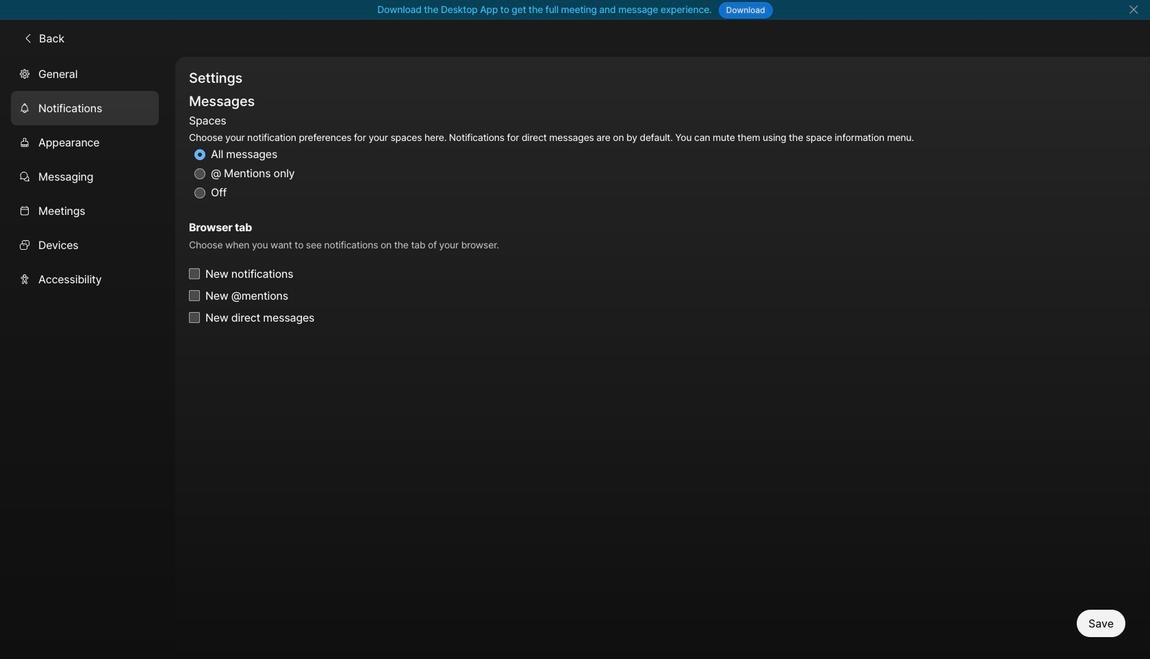 Task type: describe. For each thing, give the bounding box(es) containing it.
meetings tab
[[11, 194, 159, 228]]

general tab
[[11, 57, 159, 91]]

messaging tab
[[11, 159, 159, 194]]

devices tab
[[11, 228, 159, 262]]

@ Mentions only radio
[[195, 169, 206, 180]]



Task type: vqa. For each thing, say whether or not it's contained in the screenshot.
Settings navigation
yes



Task type: locate. For each thing, give the bounding box(es) containing it.
All messages radio
[[195, 149, 206, 160]]

notifications tab
[[11, 91, 159, 125]]

appearance tab
[[11, 125, 159, 159]]

option group
[[189, 111, 915, 203]]

accessibility tab
[[11, 262, 159, 296]]

cancel_16 image
[[1129, 4, 1140, 15]]

Off radio
[[195, 188, 206, 199]]

settings navigation
[[0, 57, 175, 660]]



